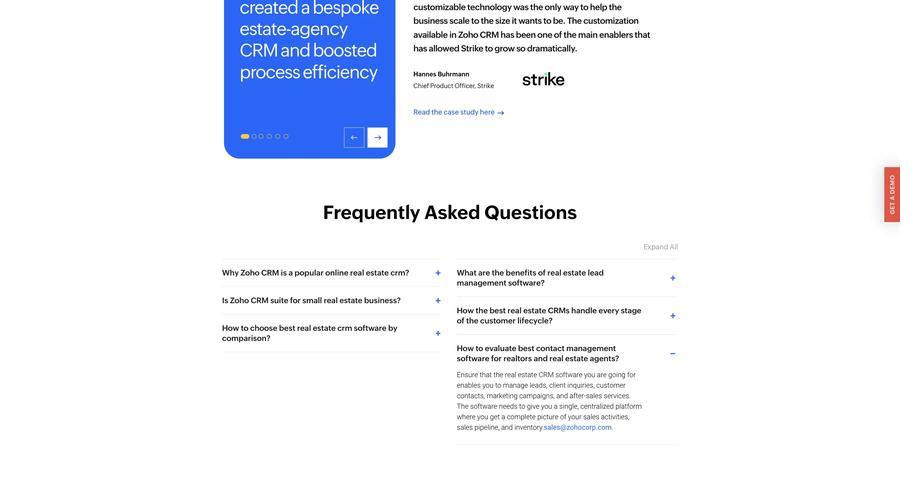 Task type: vqa. For each thing, say whether or not it's contained in the screenshot.
Hide similarities
no



Task type: describe. For each thing, give the bounding box(es) containing it.
what are the benefits of real estate lead management software?
[[457, 268, 604, 287]]

1 vertical spatial sales
[[583, 413, 599, 421]]

contacts,
[[457, 392, 485, 400]]

you up pipeline,
[[477, 413, 488, 421]]

to inside how to choose best real estate crm software by comparison?
[[241, 323, 248, 332]]

estate inside how to choose best real estate crm software by comparison?
[[313, 323, 336, 332]]

frequently
[[323, 201, 420, 223]]

crm for is
[[261, 268, 279, 277]]

are inside ensure that the real estate crm software you are going for enables you to manage leads, client inquiries, customer contacts, marketing campaigns, and after-sales services. the software needs to give you a single, centralized platform where you get a complete picture of your sales activities, sales pipeline, and inventory.
[[597, 371, 607, 379]]

small
[[302, 296, 322, 305]]

contact
[[536, 344, 565, 353]]

software up get
[[470, 402, 497, 410]]

real right online
[[350, 268, 364, 277]]

+ for what are the benefits of real estate lead management software?
[[670, 272, 676, 283]]

get
[[490, 413, 500, 421]]

platform
[[616, 402, 642, 410]]

campaigns,
[[519, 392, 555, 400]]

to up complete
[[519, 402, 525, 410]]

is
[[281, 268, 287, 277]]

1 horizontal spatial a
[[502, 413, 505, 421]]

hannes
[[413, 71, 436, 78]]

chief product officer, strike
[[413, 82, 494, 90]]

why
[[222, 268, 239, 277]]

how for how to evaluate best contact management software for realtors and real estate agents?
[[457, 344, 474, 353]]

realtors
[[504, 354, 532, 363]]

real inside ensure that the real estate crm software you are going for enables you to manage leads, client inquiries, customer contacts, marketing campaigns, and after-sales services. the software needs to give you a single, centralized platform where you get a complete picture of your sales activities, sales pipeline, and inventory.
[[505, 371, 516, 379]]

benefits
[[506, 268, 536, 277]]

how for how the best real estate crms handle every stage of the customer lifecycle?
[[457, 306, 474, 315]]

software inside "how to evaluate best contact management software for realtors and real estate agents?"
[[457, 354, 489, 363]]

expand
[[644, 243, 668, 251]]

real inside what are the benefits of real estate lead management software?
[[548, 268, 562, 277]]

you down 'that'
[[483, 381, 494, 389]]

online
[[325, 268, 348, 277]]

single,
[[559, 402, 579, 410]]

activities,
[[601, 413, 630, 421]]

to up marketing
[[495, 381, 501, 389]]

estate up crm
[[339, 296, 362, 305]]

the inside ensure that the real estate crm software you are going for enables you to manage leads, client inquiries, customer contacts, marketing campaigns, and after-sales services. the software needs to give you a single, centralized platform where you get a complete picture of your sales activities, sales pipeline, and inventory.
[[494, 371, 503, 379]]

best for +
[[279, 323, 295, 332]]

real inside "how to evaluate best contact management software for realtors and real estate agents?"
[[550, 354, 564, 363]]

questions
[[485, 201, 577, 223]]

crm
[[337, 323, 352, 332]]

software?
[[508, 278, 545, 287]]

services.
[[604, 392, 631, 400]]

suite
[[270, 296, 288, 305]]

1 vertical spatial and
[[557, 392, 568, 400]]

going
[[608, 371, 626, 379]]

are inside what are the benefits of real estate lead management software?
[[478, 268, 490, 277]]

leads,
[[530, 381, 548, 389]]

evaluate
[[485, 344, 516, 353]]

choose
[[250, 323, 277, 332]]

you up "picture"
[[541, 402, 552, 410]]

after-
[[570, 392, 586, 400]]

the
[[457, 402, 469, 410]]

estate inside ensure that the real estate crm software you are going for enables you to manage leads, client inquiries, customer contacts, marketing campaigns, and after-sales services. the software needs to give you a single, centralized platform where you get a complete picture of your sales activities, sales pipeline, and inventory.
[[518, 371, 537, 379]]

read the case study here link
[[413, 91, 655, 116]]

handle
[[571, 306, 597, 315]]

case
[[444, 108, 459, 116]]

picture
[[537, 413, 559, 421]]

frequently asked questions
[[323, 201, 577, 223]]

real inside how to choose best real estate crm software by comparison?
[[297, 323, 311, 332]]

management inside "how to evaluate best contact management software for realtors and real estate agents?"
[[566, 344, 616, 353]]

0 vertical spatial sales
[[586, 392, 602, 400]]

complete
[[507, 413, 536, 421]]

manage
[[503, 381, 528, 389]]

hannes buhrmann
[[413, 71, 469, 78]]

−
[[670, 348, 676, 359]]

get a demo link
[[885, 167, 900, 222]]

is zoho crm suite for small real estate business?
[[222, 296, 401, 305]]

software up "client"
[[556, 371, 583, 379]]

how for how to choose best real estate crm software by comparison?
[[222, 323, 239, 332]]

product
[[430, 82, 453, 90]]

customer inside how the best real estate crms handle every stage of the customer lifecycle?
[[480, 316, 516, 325]]

give
[[527, 402, 540, 410]]

2 horizontal spatial a
[[554, 402, 558, 410]]

zoho for why
[[241, 268, 260, 277]]

crm?
[[391, 268, 409, 277]]

officer,
[[455, 82, 476, 90]]

ensure
[[457, 371, 478, 379]]

estate left crm?
[[366, 268, 389, 277]]

real right small
[[324, 296, 338, 305]]

0 vertical spatial a
[[289, 268, 293, 277]]

zoho for is
[[230, 296, 249, 305]]

of inside ensure that the real estate crm software you are going for enables you to manage leads, client inquiries, customer contacts, marketing campaigns, and after-sales services. the software needs to give you a single, centralized platform where you get a complete picture of your sales activities, sales pipeline, and inventory.
[[560, 413, 567, 421]]



Task type: locate. For each thing, give the bounding box(es) containing it.
that
[[480, 371, 492, 379]]

1 horizontal spatial and
[[534, 354, 548, 363]]

best right choose
[[279, 323, 295, 332]]

2 horizontal spatial and
[[557, 392, 568, 400]]

to up comparison?
[[241, 323, 248, 332]]

0 vertical spatial management
[[457, 278, 507, 287]]

1 horizontal spatial customer
[[596, 381, 626, 389]]

0 vertical spatial are
[[478, 268, 490, 277]]

1 horizontal spatial of
[[538, 268, 546, 277]]

estate up leads,
[[518, 371, 537, 379]]

why zoho crm is a popular online real estate crm?
[[222, 268, 409, 277]]

real down is zoho crm suite for small real estate business?
[[297, 323, 311, 332]]

+ for how the best real estate crms handle every stage of the customer lifecycle?
[[670, 310, 676, 321]]

1 horizontal spatial for
[[491, 354, 502, 363]]

how down what
[[457, 306, 474, 315]]

of
[[538, 268, 546, 277], [457, 316, 465, 325], [560, 413, 567, 421]]

your
[[568, 413, 582, 421]]

management up agents? on the right bottom of the page
[[566, 344, 616, 353]]

1 vertical spatial customer
[[596, 381, 626, 389]]

1 vertical spatial management
[[566, 344, 616, 353]]

sales
[[586, 392, 602, 400], [583, 413, 599, 421], [457, 423, 473, 431]]

+ for why zoho crm is a popular online real estate crm?
[[436, 267, 441, 278]]

and down "client"
[[557, 392, 568, 400]]

sales down where
[[457, 423, 473, 431]]

0 horizontal spatial for
[[290, 296, 301, 305]]

estate up lifecycle?
[[523, 306, 546, 315]]

the
[[431, 108, 442, 116], [492, 268, 504, 277], [476, 306, 488, 315], [466, 316, 479, 325], [494, 371, 503, 379]]

estate up inquiries,
[[565, 354, 588, 363]]

inventory.
[[515, 423, 544, 431]]

+ for how to choose best real estate crm software by comparison?
[[436, 328, 441, 339]]

sales@zohocorp.com.
[[544, 423, 614, 431]]

where
[[457, 413, 476, 421]]

best inside how the best real estate crms handle every stage of the customer lifecycle?
[[490, 306, 506, 315]]

sales up 'centralized'
[[586, 392, 602, 400]]

a up "picture"
[[554, 402, 558, 410]]

needs
[[499, 402, 518, 410]]

1 vertical spatial a
[[554, 402, 558, 410]]

0 horizontal spatial are
[[478, 268, 490, 277]]

customer up evaluate
[[480, 316, 516, 325]]

estate inside "how to evaluate best contact management software for realtors and real estate agents?"
[[565, 354, 588, 363]]

0 vertical spatial and
[[534, 354, 548, 363]]

lead
[[588, 268, 604, 277]]

2 horizontal spatial best
[[518, 344, 534, 353]]

how to choose best real estate crm software by comparison?
[[222, 323, 397, 343]]

1 vertical spatial are
[[597, 371, 607, 379]]

to left evaluate
[[476, 344, 483, 353]]

expand all
[[644, 243, 678, 251]]

1 vertical spatial zoho
[[230, 296, 249, 305]]

2 vertical spatial for
[[627, 371, 636, 379]]

read
[[413, 108, 430, 116]]

best
[[490, 306, 506, 315], [279, 323, 295, 332], [518, 344, 534, 353]]

sales@zohocorp.com. link
[[544, 423, 614, 431]]

real up the manage
[[505, 371, 516, 379]]

and down complete
[[501, 423, 513, 431]]

is
[[222, 296, 228, 305]]

how
[[457, 306, 474, 315], [222, 323, 239, 332], [457, 344, 474, 353]]

0 vertical spatial crm
[[261, 268, 279, 277]]

0 vertical spatial how
[[457, 306, 474, 315]]

crms
[[548, 306, 570, 315]]

2 vertical spatial a
[[502, 413, 505, 421]]

crm up leads,
[[539, 371, 554, 379]]

are
[[478, 268, 490, 277], [597, 371, 607, 379]]

here
[[480, 108, 495, 116]]

zoho
[[241, 268, 260, 277], [230, 296, 249, 305]]

buhrmann
[[438, 71, 469, 78]]

management
[[457, 278, 507, 287], [566, 344, 616, 353]]

how to evaluate best contact management software for realtors and real estate agents?
[[457, 344, 619, 363]]

a right get
[[502, 413, 505, 421]]

0 horizontal spatial of
[[457, 316, 465, 325]]

get a demo
[[889, 175, 896, 214]]

0 vertical spatial zoho
[[241, 268, 260, 277]]

study
[[460, 108, 479, 116]]

sales down 'centralized'
[[583, 413, 599, 421]]

best for −
[[518, 344, 534, 353]]

2 horizontal spatial of
[[560, 413, 567, 421]]

customer
[[480, 316, 516, 325], [596, 381, 626, 389]]

the inside what are the benefits of real estate lead management software?
[[492, 268, 504, 277]]

how inside how the best real estate crms handle every stage of the customer lifecycle?
[[457, 306, 474, 315]]

real
[[350, 268, 364, 277], [548, 268, 562, 277], [324, 296, 338, 305], [508, 306, 522, 315], [297, 323, 311, 332], [550, 354, 564, 363], [505, 371, 516, 379]]

how inside how to choose best real estate crm software by comparison?
[[222, 323, 239, 332]]

agents?
[[590, 354, 619, 363]]

crm for suite
[[251, 296, 269, 305]]

how up comparison?
[[222, 323, 239, 332]]

2 vertical spatial of
[[560, 413, 567, 421]]

2 vertical spatial best
[[518, 344, 534, 353]]

crm inside ensure that the real estate crm software you are going for enables you to manage leads, client inquiries, customer contacts, marketing campaigns, and after-sales services. the software needs to give you a single, centralized platform where you get a complete picture of your sales activities, sales pipeline, and inventory.
[[539, 371, 554, 379]]

strike
[[477, 82, 494, 90]]

1 vertical spatial best
[[279, 323, 295, 332]]

estate inside how the best real estate crms handle every stage of the customer lifecycle?
[[523, 306, 546, 315]]

estate
[[366, 268, 389, 277], [563, 268, 586, 277], [339, 296, 362, 305], [523, 306, 546, 315], [313, 323, 336, 332], [565, 354, 588, 363], [518, 371, 537, 379]]

how inside "how to evaluate best contact management software for realtors and real estate agents?"
[[457, 344, 474, 353]]

1 vertical spatial of
[[457, 316, 465, 325]]

0 vertical spatial of
[[538, 268, 546, 277]]

are left going
[[597, 371, 607, 379]]

stage
[[621, 306, 642, 315]]

management down what
[[457, 278, 507, 287]]

for right suite
[[290, 296, 301, 305]]

0 horizontal spatial best
[[279, 323, 295, 332]]

centralized
[[581, 402, 614, 410]]

inquiries,
[[568, 381, 595, 389]]

by
[[388, 323, 397, 332]]

comparison?
[[222, 334, 271, 343]]

0 vertical spatial customer
[[480, 316, 516, 325]]

estate inside what are the benefits of real estate lead management software?
[[563, 268, 586, 277]]

for inside ensure that the real estate crm software you are going for enables you to manage leads, client inquiries, customer contacts, marketing campaigns, and after-sales services. the software needs to give you a single, centralized platform where you get a complete picture of your sales activities, sales pipeline, and inventory.
[[627, 371, 636, 379]]

and down contact
[[534, 354, 548, 363]]

you up inquiries,
[[584, 371, 595, 379]]

0 vertical spatial for
[[290, 296, 301, 305]]

client
[[549, 381, 566, 389]]

crm left is
[[261, 268, 279, 277]]

for right going
[[627, 371, 636, 379]]

0 horizontal spatial a
[[289, 268, 293, 277]]

best inside how to choose best real estate crm software by comparison?
[[279, 323, 295, 332]]

real inside how the best real estate crms handle every stage of the customer lifecycle?
[[508, 306, 522, 315]]

estate left the lead
[[563, 268, 586, 277]]

customer down going
[[596, 381, 626, 389]]

how the best real estate crms handle every stage of the customer lifecycle?
[[457, 306, 642, 325]]

chief
[[413, 82, 429, 90]]

software up the ensure
[[457, 354, 489, 363]]

2 vertical spatial sales
[[457, 423, 473, 431]]

software left by
[[354, 323, 386, 332]]

every
[[599, 306, 619, 315]]

1 vertical spatial for
[[491, 354, 502, 363]]

popular
[[295, 268, 324, 277]]

asked
[[425, 201, 480, 223]]

+ for is zoho crm suite for small real estate business?
[[436, 295, 441, 306]]

0 horizontal spatial management
[[457, 278, 507, 287]]

crm
[[261, 268, 279, 277], [251, 296, 269, 305], [539, 371, 554, 379]]

zoho right why
[[241, 268, 260, 277]]

2 vertical spatial and
[[501, 423, 513, 431]]

are right what
[[478, 268, 490, 277]]

get
[[889, 202, 896, 214]]

crm left suite
[[251, 296, 269, 305]]

for down evaluate
[[491, 354, 502, 363]]

how up the ensure
[[457, 344, 474, 353]]

business?
[[364, 296, 401, 305]]

0 horizontal spatial customer
[[480, 316, 516, 325]]

marketing
[[487, 392, 518, 400]]

expand all link
[[644, 243, 678, 251]]

real down contact
[[550, 354, 564, 363]]

real right benefits
[[548, 268, 562, 277]]

+
[[436, 267, 441, 278], [670, 272, 676, 283], [436, 295, 441, 306], [670, 310, 676, 321], [436, 328, 441, 339]]

1 vertical spatial crm
[[251, 296, 269, 305]]

2 vertical spatial crm
[[539, 371, 554, 379]]

a right is
[[289, 268, 293, 277]]

of inside how the best real estate crms handle every stage of the customer lifecycle?
[[457, 316, 465, 325]]

for inside "how to evaluate best contact management software for realtors and real estate agents?"
[[491, 354, 502, 363]]

you
[[584, 371, 595, 379], [483, 381, 494, 389], [541, 402, 552, 410], [477, 413, 488, 421]]

a
[[889, 196, 896, 200]]

best up evaluate
[[490, 306, 506, 315]]

real up lifecycle?
[[508, 306, 522, 315]]

customer inside ensure that the real estate crm software you are going for enables you to manage leads, client inquiries, customer contacts, marketing campaigns, and after-sales services. the software needs to give you a single, centralized platform where you get a complete picture of your sales activities, sales pipeline, and inventory.
[[596, 381, 626, 389]]

management inside what are the benefits of real estate lead management software?
[[457, 278, 507, 287]]

what
[[457, 268, 477, 277]]

best up "realtors"
[[518, 344, 534, 353]]

lifecycle?
[[517, 316, 553, 325]]

all
[[670, 243, 678, 251]]

software inside how to choose best real estate crm software by comparison?
[[354, 323, 386, 332]]

0 horizontal spatial and
[[501, 423, 513, 431]]

1 horizontal spatial management
[[566, 344, 616, 353]]

enables
[[457, 381, 481, 389]]

1 horizontal spatial best
[[490, 306, 506, 315]]

and inside "how to evaluate best contact management software for realtors and real estate agents?"
[[534, 354, 548, 363]]

zoho right is
[[230, 296, 249, 305]]

ensure that the real estate crm software you are going for enables you to manage leads, client inquiries, customer contacts, marketing campaigns, and after-sales services. the software needs to give you a single, centralized platform where you get a complete picture of your sales activities, sales pipeline, and inventory.
[[457, 371, 642, 431]]

best inside "how to evaluate best contact management software for realtors and real estate agents?"
[[518, 344, 534, 353]]

1 horizontal spatial are
[[597, 371, 607, 379]]

demo
[[889, 175, 896, 194]]

1 vertical spatial how
[[222, 323, 239, 332]]

pipeline,
[[475, 423, 500, 431]]

2 vertical spatial how
[[457, 344, 474, 353]]

to inside "how to evaluate best contact management software for realtors and real estate agents?"
[[476, 344, 483, 353]]

0 vertical spatial best
[[490, 306, 506, 315]]

read the case study here
[[413, 108, 495, 116]]

to
[[241, 323, 248, 332], [476, 344, 483, 353], [495, 381, 501, 389], [519, 402, 525, 410]]

and
[[534, 354, 548, 363], [557, 392, 568, 400], [501, 423, 513, 431]]

estate left crm
[[313, 323, 336, 332]]

for
[[290, 296, 301, 305], [491, 354, 502, 363], [627, 371, 636, 379]]

of inside what are the benefits of real estate lead management software?
[[538, 268, 546, 277]]

a
[[289, 268, 293, 277], [554, 402, 558, 410], [502, 413, 505, 421]]

2 horizontal spatial for
[[627, 371, 636, 379]]



